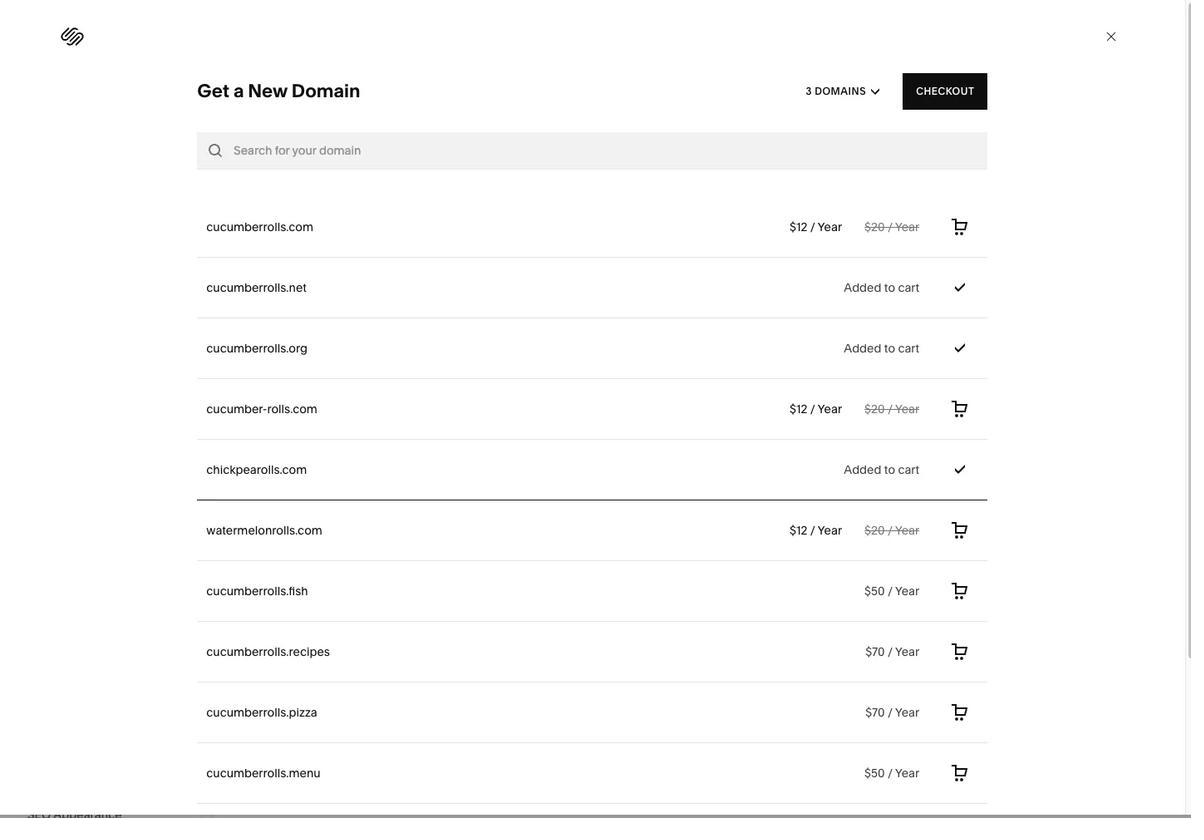 Task type: vqa. For each thing, say whether or not it's contained in the screenshot.
UP
no



Task type: describe. For each thing, give the bounding box(es) containing it.
new
[[246, 80, 286, 102]]

at
[[648, 788, 658, 803]]

$12 / year for cucumberrolls.com
[[788, 220, 841, 235]]

tab list containing physical
[[240, 64, 1164, 110]]

get a new domain
[[195, 80, 359, 102]]

/ for cucumberrolls.com 'discounted from $20 / year' 'element'
[[886, 220, 891, 235]]

use a domain i own
[[579, 442, 693, 455]]

0 horizontal spatial use
[[517, 788, 538, 803]]

cucumberrolls.org
[[205, 341, 306, 356]]

$50 for cucumberrolls.menu
[[863, 766, 883, 781]]

offer
[[821, 788, 849, 803]]

discounted from added to cart element for cucumberrolls.org
[[842, 339, 940, 358]]

to for cucumberrolls.net
[[883, 280, 894, 295]]

$70 / year for cucumberrolls.recipes
[[864, 644, 918, 659]]

domain for get a domain
[[782, 442, 827, 455]]

3 domains
[[804, 85, 865, 97]]

add product button
[[1069, 27, 1164, 57]]

a inside you do not have any domains tied to this website. connect a domain in order to get google workspace.
[[815, 364, 822, 379]]

get
[[645, 382, 663, 397]]

3 domains button
[[804, 73, 883, 110]]

physical
[[240, 79, 286, 94]]

$12 / year for cucumber-rolls.com
[[788, 402, 841, 417]]

get for get a domain
[[749, 442, 769, 455]]

use inside 'button'
[[579, 442, 600, 455]]

services button
[[299, 64, 347, 110]]

cucumberrolls.com
[[205, 220, 312, 235]]

downloads
[[360, 79, 422, 94]]

close icon image
[[1103, 30, 1116, 43]]

add
[[1078, 36, 1101, 48]]

product
[[1104, 36, 1155, 48]]

limited
[[254, 788, 292, 803]]

workspace
[[560, 122, 660, 145]]

/ for 'discounted from $20 / year' 'element' related to watermelonrolls.com
[[886, 523, 891, 538]]

new
[[416, 788, 439, 803]]

added for chickpearolls.com
[[842, 462, 880, 477]]

time,
[[295, 788, 322, 803]]

you do not have any domains tied to this website. connect a domain in order to get google workspace.
[[493, 364, 912, 397]]

this
[[694, 364, 714, 379]]

take
[[325, 788, 348, 803]]

$12 / year for watermelonrolls.com
[[788, 523, 841, 538]]

3
[[804, 85, 810, 97]]

added to cart for chickpearolls.com
[[842, 462, 918, 477]]

$70 / year element for cucumberrolls.recipes
[[864, 643, 940, 661]]

have
[[555, 364, 581, 379]]

services
[[299, 79, 347, 94]]

website.
[[717, 364, 763, 379]]

any inside you do not have any domains tied to this website. connect a domain in order to get google workspace.
[[584, 364, 603, 379]]

$50 for cucumberrolls.fish
[[863, 584, 883, 599]]

squarespace logo image
[[59, 27, 82, 46]]

plan.
[[488, 788, 514, 803]]

website
[[441, 788, 485, 803]]

checkout
[[914, 85, 973, 97]]

discounted from $20 / year element for cucumber-rolls.com
[[863, 400, 940, 418]]

checkout button
[[901, 73, 986, 110]]

settings
[[27, 46, 81, 63]]

cart for chickpearolls.com
[[897, 462, 918, 477]]

$12 for watermelonrolls.com
[[788, 523, 806, 538]]

off
[[377, 788, 391, 803]]

cucumberrolls.recipes
[[205, 644, 328, 659]]

in
[[869, 364, 879, 379]]

$20 / year for cucumber-rolls.com
[[863, 402, 918, 417]]

discounted from $20 / year element for watermelonrolls.com
[[863, 521, 940, 540]]

domains
[[813, 85, 865, 97]]

1 vertical spatial any
[[394, 788, 413, 803]]

google workspace
[[492, 122, 660, 145]]

$70 for cucumberrolls.recipes
[[864, 644, 883, 659]]

added for cucumberrolls.net
[[842, 280, 880, 295]]



Task type: locate. For each thing, give the bounding box(es) containing it.
/ for $70 / year element related to cucumberrolls.recipes
[[886, 644, 891, 659]]

0 vertical spatial $50 / year element
[[863, 582, 940, 600]]

domain left i
[[613, 442, 658, 455]]

to
[[883, 280, 894, 295], [883, 341, 894, 356], [681, 364, 692, 379], [631, 382, 642, 397], [883, 462, 894, 477]]

any right off
[[394, 788, 413, 803]]

checkout.
[[661, 788, 715, 803]]

order
[[882, 364, 912, 379]]

2 $70 / year from the top
[[864, 705, 918, 720]]

1 horizontal spatial domain
[[613, 442, 658, 455]]

1 horizontal spatial a
[[245, 788, 251, 803]]

1 $70 / year from the top
[[864, 644, 918, 659]]

1 vertical spatial cart
[[897, 341, 918, 356]]

a left i
[[602, 442, 610, 455]]

0 vertical spatial discounted from added to cart element
[[842, 279, 940, 297]]

1 cart from the top
[[897, 280, 918, 295]]

0 vertical spatial $12
[[788, 220, 806, 235]]

2 a from the left
[[772, 442, 779, 455]]

get down workspace.
[[749, 442, 769, 455]]

/ for $50 / year element for cucumberrolls.fish
[[886, 584, 891, 599]]

1 a from the left
[[602, 442, 610, 455]]

2 vertical spatial cart
[[897, 462, 918, 477]]

2 $50 / year from the top
[[863, 766, 918, 781]]

a
[[602, 442, 610, 455], [772, 442, 779, 455]]

2 $12 / year from the top
[[788, 402, 841, 417]]

i
[[660, 442, 664, 455]]

$20 for cucumberrolls.com
[[863, 220, 883, 235]]

cucumberrolls.fish
[[205, 584, 306, 599]]

cucumberrolls.pizza
[[205, 705, 316, 720]]

1 vertical spatial $50 / year element
[[863, 764, 940, 783]]

use a domain i own button
[[560, 426, 712, 472]]

$20 / year
[[863, 220, 918, 235], [863, 402, 918, 417], [863, 523, 918, 538]]

downloads button
[[360, 64, 422, 110]]

2 $50 / year element from the top
[[863, 764, 940, 783]]

2 vertical spatial discounted from $20 / year element
[[863, 521, 940, 540]]

a for get
[[772, 442, 779, 455]]

$50 / year element for cucumberrolls.menu
[[863, 764, 940, 783]]

1 $20 from the top
[[863, 220, 883, 235]]

cucumber-rolls.com
[[205, 402, 316, 417]]

/ for cucumberrolls.menu $50 / year element
[[886, 766, 891, 781]]

1 vertical spatial $50 / year
[[863, 766, 918, 781]]

0 horizontal spatial a
[[602, 442, 610, 455]]

Search for your domain field
[[232, 141, 977, 160]]

3 discounted from added to cart element from the top
[[842, 461, 940, 479]]

1 added to cart from the top
[[842, 280, 918, 295]]

1 vertical spatial $12 / year
[[788, 402, 841, 417]]

1 $12 from the top
[[788, 220, 806, 235]]

2 vertical spatial $20 / year
[[863, 523, 918, 538]]

2 discounted from added to cart element from the top
[[842, 339, 940, 358]]

discounted from added to cart element for chickpearolls.com
[[842, 461, 940, 479]]

2 vertical spatial $12 / year
[[788, 523, 841, 538]]

2 cart from the top
[[897, 341, 918, 356]]

1 vertical spatial google
[[666, 382, 707, 397]]

1 vertical spatial discounted from added to cart element
[[842, 339, 940, 358]]

1 horizontal spatial get
[[749, 442, 769, 455]]

discounted from $20 / year element for cucumberrolls.com
[[863, 218, 940, 236]]

w12ctake20
[[572, 788, 645, 803]]

a inside use a domain i own 'button'
[[602, 442, 610, 455]]

/ for $70 / year element associated with cucumberrolls.pizza
[[886, 705, 891, 720]]

20%
[[351, 788, 374, 803]]

0 vertical spatial a
[[232, 80, 242, 102]]

/
[[809, 220, 814, 235], [886, 220, 891, 235], [809, 402, 814, 417], [886, 402, 891, 417], [809, 523, 814, 538], [886, 523, 891, 538], [886, 584, 891, 599], [886, 644, 891, 659], [886, 705, 891, 720], [886, 766, 891, 781]]

0 vertical spatial $70 / year
[[864, 644, 918, 659]]

1 $70 from the top
[[864, 644, 883, 659]]

a
[[232, 80, 242, 102], [815, 364, 822, 379], [245, 788, 251, 803]]

a down workspace.
[[772, 442, 779, 455]]

1 vertical spatial $12
[[788, 402, 806, 417]]

add product
[[1078, 36, 1155, 48]]

2 vertical spatial discounted from added to cart element
[[842, 461, 940, 479]]

discounted from $20 / year element
[[863, 218, 940, 236], [863, 400, 940, 418], [863, 521, 940, 540]]

code
[[541, 788, 569, 803]]

added to cart for cucumberrolls.net
[[842, 280, 918, 295]]

1 vertical spatial $70 / year
[[864, 705, 918, 720]]

0 horizontal spatial google
[[492, 122, 557, 145]]

domain right new
[[290, 80, 359, 102]]

2 $70 / year element from the top
[[864, 704, 940, 722]]

1 vertical spatial use
[[517, 788, 538, 803]]

1 $12 / year from the top
[[788, 220, 841, 235]]

cart
[[897, 280, 918, 295], [897, 341, 918, 356], [897, 462, 918, 477]]

a for get a new domain
[[232, 80, 242, 102]]

$50 / year
[[863, 584, 918, 599], [863, 766, 918, 781]]

0 horizontal spatial a
[[232, 80, 242, 102]]

1 vertical spatial added to cart
[[842, 341, 918, 356]]

you
[[493, 364, 514, 379]]

get a domain button
[[730, 426, 845, 472]]

terms.
[[851, 788, 886, 803]]

$70 / year for cucumberrolls.pizza
[[864, 705, 918, 720]]

a for use
[[602, 442, 610, 455]]

$50
[[863, 584, 883, 599], [863, 766, 883, 781]]

0 vertical spatial added
[[842, 280, 880, 295]]

a for for a limited time, take 20% off any new website plan. use code w12ctake20 at checkout. expires 12/8/2023. offer terms.
[[245, 788, 251, 803]]

3 $12 from the top
[[788, 523, 806, 538]]

physical button
[[240, 64, 286, 110]]

$12 for cucumber-rolls.com
[[788, 402, 806, 417]]

3 cart from the top
[[897, 462, 918, 477]]

2 horizontal spatial a
[[815, 364, 822, 379]]

2 $50 from the top
[[863, 766, 883, 781]]

0 vertical spatial $20
[[863, 220, 883, 235]]

for
[[224, 788, 242, 803]]

1 horizontal spatial google
[[666, 382, 707, 397]]

$20 / year for watermelonrolls.com
[[863, 523, 918, 538]]

do
[[516, 364, 531, 379]]

0 vertical spatial cart
[[897, 280, 918, 295]]

2 vertical spatial $12
[[788, 523, 806, 538]]

1 $20 / year from the top
[[863, 220, 918, 235]]

$70 / year element
[[864, 643, 940, 661], [864, 704, 940, 722]]

1 $50 from the top
[[863, 584, 883, 599]]

$50 / year for cucumberrolls.fish
[[863, 584, 918, 599]]

1 vertical spatial a
[[815, 364, 822, 379]]

0 vertical spatial get
[[195, 80, 228, 102]]

3 discounted from $20 / year element from the top
[[863, 521, 940, 540]]

get
[[195, 80, 228, 102], [749, 442, 769, 455]]

use
[[579, 442, 600, 455], [517, 788, 538, 803]]

use right plan.
[[517, 788, 538, 803]]

0 vertical spatial $20 / year
[[863, 220, 918, 235]]

$20 / year for cucumberrolls.com
[[863, 220, 918, 235]]

2 $12 from the top
[[788, 402, 806, 417]]

$70 / year element for cucumberrolls.pizza
[[864, 704, 940, 722]]

3 $20 / year from the top
[[863, 523, 918, 538]]

$12 / year
[[788, 220, 841, 235], [788, 402, 841, 417], [788, 523, 841, 538]]

1 vertical spatial get
[[749, 442, 769, 455]]

3 $20 from the top
[[863, 523, 883, 538]]

/ for 'discounted from $20 / year' 'element' corresponding to cucumber-rolls.com
[[886, 402, 891, 417]]

0 vertical spatial any
[[584, 364, 603, 379]]

1 discounted from added to cart element from the top
[[842, 279, 940, 297]]

cart for cucumberrolls.org
[[897, 341, 918, 356]]

0 vertical spatial $70
[[864, 644, 883, 659]]

any
[[584, 364, 603, 379], [394, 788, 413, 803]]

$50 / year for cucumberrolls.menu
[[863, 766, 918, 781]]

offer terms. link
[[821, 788, 886, 804]]

1 vertical spatial $50
[[863, 766, 883, 781]]

google
[[492, 122, 557, 145], [666, 382, 707, 397]]

discounted from added to cart element for cucumberrolls.net
[[842, 279, 940, 297]]

rolls.com
[[265, 402, 316, 417]]

2 vertical spatial added
[[842, 462, 880, 477]]

any right have
[[584, 364, 603, 379]]

1 horizontal spatial any
[[584, 364, 603, 379]]

1 $70 / year element from the top
[[864, 643, 940, 661]]

expires
[[718, 788, 758, 803]]

2 added to cart from the top
[[842, 341, 918, 356]]

watermelonrolls.com
[[205, 523, 321, 538]]

$12 for cucumberrolls.com
[[788, 220, 806, 235]]

0 vertical spatial discounted from $20 / year element
[[863, 218, 940, 236]]

a left new
[[232, 80, 242, 102]]

0 vertical spatial use
[[579, 442, 600, 455]]

0 vertical spatial $50 / year
[[863, 584, 918, 599]]

3 $12 / year from the top
[[788, 523, 841, 538]]

3 added from the top
[[842, 462, 880, 477]]

chickpearolls.com
[[205, 462, 305, 477]]

get left the physical "button"
[[195, 80, 228, 102]]

added to cart for cucumberrolls.org
[[842, 341, 918, 356]]

0 vertical spatial google
[[492, 122, 557, 145]]

$20
[[863, 220, 883, 235], [863, 402, 883, 417], [863, 523, 883, 538]]

$20 for watermelonrolls.com
[[863, 523, 883, 538]]

cucumberrolls.menu
[[205, 766, 319, 781]]

2 horizontal spatial domain
[[782, 442, 827, 455]]

1 vertical spatial $70
[[864, 705, 883, 720]]

cucumberrolls.net
[[205, 280, 305, 295]]

domain down connect
[[782, 442, 827, 455]]

3 added to cart from the top
[[842, 462, 918, 477]]

a right for
[[245, 788, 251, 803]]

google inside you do not have any domains tied to this website. connect a domain in order to get google workspace.
[[666, 382, 707, 397]]

get a domain
[[749, 442, 827, 455]]

1 vertical spatial added
[[842, 341, 880, 356]]

1 vertical spatial $20
[[863, 402, 883, 417]]

for a limited time, take 20% off any new website plan. use code w12ctake20 at checkout. expires 12/8/2023. offer terms.
[[224, 788, 886, 803]]

a left domain
[[815, 364, 822, 379]]

a inside get a domain button
[[772, 442, 779, 455]]

cart for cucumberrolls.net
[[897, 280, 918, 295]]

1 $50 / year element from the top
[[863, 582, 940, 600]]

workspace.
[[710, 382, 774, 397]]

1 discounted from $20 / year element from the top
[[863, 218, 940, 236]]

$70
[[864, 644, 883, 659], [864, 705, 883, 720]]

1 vertical spatial discounted from $20 / year element
[[863, 400, 940, 418]]

2 $70 from the top
[[864, 705, 883, 720]]

2 vertical spatial $20
[[863, 523, 883, 538]]

added
[[842, 280, 880, 295], [842, 341, 880, 356], [842, 462, 880, 477]]

0 vertical spatial added to cart
[[842, 280, 918, 295]]

domain
[[290, 80, 359, 102], [613, 442, 658, 455], [782, 442, 827, 455]]

1 vertical spatial $20 / year
[[863, 402, 918, 417]]

$20 for cucumber-rolls.com
[[863, 402, 883, 417]]

own
[[666, 442, 693, 455]]

added to cart
[[842, 280, 918, 295], [842, 341, 918, 356], [842, 462, 918, 477]]

$50 / year element for cucumberrolls.fish
[[863, 582, 940, 600]]

connect
[[765, 364, 813, 379]]

year
[[816, 220, 841, 235], [894, 220, 918, 235], [816, 402, 841, 417], [894, 402, 918, 417], [816, 523, 841, 538], [894, 523, 918, 538], [894, 584, 918, 599], [894, 644, 918, 659], [894, 705, 918, 720], [894, 766, 918, 781]]

0 vertical spatial $70 / year element
[[864, 643, 940, 661]]

0 horizontal spatial domain
[[290, 80, 359, 102]]

use left i
[[579, 442, 600, 455]]

to for chickpearolls.com
[[883, 462, 894, 477]]

0 horizontal spatial any
[[394, 788, 413, 803]]

2 vertical spatial added to cart
[[842, 462, 918, 477]]

1 added from the top
[[842, 280, 880, 295]]

1 $50 / year from the top
[[863, 584, 918, 599]]

to for cucumberrolls.org
[[883, 341, 894, 356]]

domain
[[825, 364, 867, 379]]

$70 / year
[[864, 644, 918, 659], [864, 705, 918, 720]]

get for get a new domain
[[195, 80, 228, 102]]

0 vertical spatial $12 / year
[[788, 220, 841, 235]]

cucumber-
[[205, 402, 265, 417]]

12/8/2023.
[[761, 788, 819, 803]]

not
[[534, 364, 552, 379]]

tied
[[657, 364, 678, 379]]

2 discounted from $20 / year element from the top
[[863, 400, 940, 418]]

2 $20 from the top
[[863, 402, 883, 417]]

domain inside get a domain button
[[782, 442, 827, 455]]

get inside get a domain button
[[749, 442, 769, 455]]

2 $20 / year from the top
[[863, 402, 918, 417]]

discounted from added to cart element
[[842, 279, 940, 297], [842, 339, 940, 358], [842, 461, 940, 479]]

$70 for cucumberrolls.pizza
[[864, 705, 883, 720]]

domain inside use a domain i own 'button'
[[613, 442, 658, 455]]

2 added from the top
[[842, 341, 880, 356]]

added for cucumberrolls.org
[[842, 341, 880, 356]]

2 vertical spatial a
[[245, 788, 251, 803]]

$12
[[788, 220, 806, 235], [788, 402, 806, 417], [788, 523, 806, 538]]

0 vertical spatial $50
[[863, 584, 883, 599]]

0 horizontal spatial get
[[195, 80, 228, 102]]

tab list
[[240, 64, 1164, 110]]

domain for use a domain i own
[[613, 442, 658, 455]]

$50 / year element
[[863, 582, 940, 600], [863, 764, 940, 783]]

domains
[[606, 364, 654, 379]]

1 horizontal spatial use
[[579, 442, 600, 455]]

1 vertical spatial $70 / year element
[[864, 704, 940, 722]]

1 horizontal spatial a
[[772, 442, 779, 455]]



